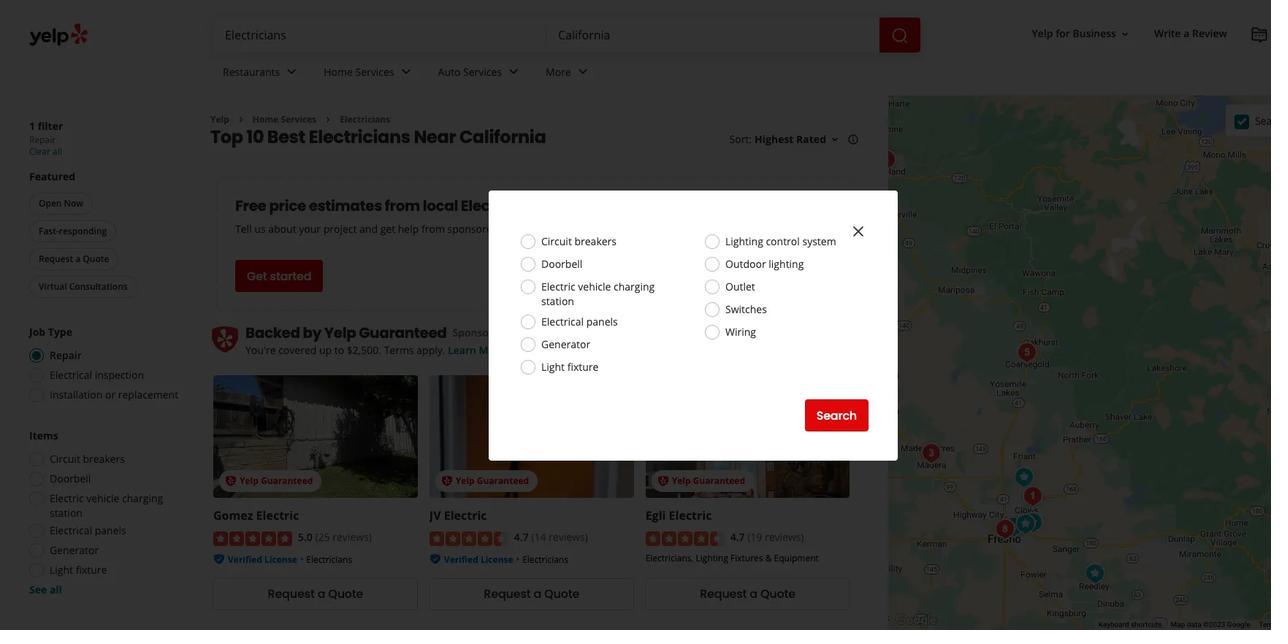 Task type: vqa. For each thing, say whether or not it's contained in the screenshot.
The Lighthouse Cafe "image"
no



Task type: locate. For each thing, give the bounding box(es) containing it.
circuit
[[542, 235, 572, 249], [50, 452, 80, 466]]

2 16 yelp guaranteed v2 image from the left
[[658, 476, 669, 488]]

0 vertical spatial more
[[546, 65, 571, 79]]

license for jv electric
[[481, 554, 514, 566]]

0 vertical spatial panels
[[587, 315, 618, 329]]

0 horizontal spatial station
[[50, 507, 83, 520]]

1 option group from the top
[[25, 325, 181, 407]]

1 vertical spatial all
[[50, 583, 62, 597]]

all
[[53, 145, 62, 158], [50, 583, 62, 597]]

1 4.7 star rating image from the left
[[430, 532, 509, 547]]

2 24 chevron down v2 image from the left
[[397, 63, 415, 81]]

1 vertical spatial breakers
[[83, 452, 125, 466]]

0 horizontal spatial light
[[50, 564, 73, 577]]

request a quote
[[39, 253, 109, 265], [268, 586, 364, 603], [484, 586, 580, 603], [700, 586, 796, 603]]

request down 5.0
[[268, 586, 315, 603]]

a down fixtures
[[750, 586, 758, 603]]

write
[[1155, 27, 1182, 41]]

0 horizontal spatial 4.7
[[514, 531, 529, 545]]

2 verified from the left
[[444, 554, 479, 566]]

auto services link
[[427, 53, 534, 95]]

verified for gomez
[[228, 554, 262, 566]]

0 vertical spatial station
[[542, 295, 575, 308]]

cvp electric image
[[1010, 463, 1039, 493]]

yelp guaranteed for jv electric
[[456, 475, 529, 488]]

16 chevron right v2 image right yelp link
[[235, 114, 247, 126]]

16 yelp guaranteed v2 image
[[225, 476, 237, 488], [658, 476, 669, 488]]

egli
[[646, 508, 666, 524]]

0 horizontal spatial doorbell
[[50, 472, 91, 486]]

2 horizontal spatial yelp guaranteed
[[672, 475, 746, 488]]

1 horizontal spatial 4.7 star rating image
[[646, 532, 725, 547]]

license down jv electric link on the left bottom of the page
[[481, 554, 514, 566]]

1 vertical spatial light
[[50, 564, 73, 577]]

4.7 star rating image
[[430, 532, 509, 547], [646, 532, 725, 547]]

pie fuerza image
[[991, 515, 1020, 545]]

station
[[542, 295, 575, 308], [50, 507, 83, 520]]

24 chevron down v2 image for restaurants
[[283, 63, 301, 81]]

1 horizontal spatial services
[[356, 65, 394, 79]]

installation or replacement
[[50, 388, 178, 402]]

reviews) right (14
[[549, 531, 588, 545]]

0 vertical spatial circuit breakers
[[542, 235, 617, 249]]

0 vertical spatial vehicle
[[578, 280, 611, 294]]

$2,500.
[[347, 344, 382, 358]]

4.7 star rating image for egli electric
[[646, 532, 725, 547]]

2 vertical spatial electrical
[[50, 524, 92, 538]]

circuit breakers
[[542, 235, 617, 249], [50, 452, 125, 466]]

reviews) right (25
[[333, 531, 372, 545]]

0 vertical spatial breakers
[[575, 235, 617, 249]]

1 vertical spatial electric vehicle charging station
[[50, 492, 163, 520]]

4.7 star rating image down "egli electric"
[[646, 532, 725, 547]]

jv
[[430, 508, 441, 524]]

0 horizontal spatial electric vehicle charging station
[[50, 492, 163, 520]]

request a quote for egli
[[700, 586, 796, 603]]

home right top
[[253, 113, 279, 126]]

2 yelp guaranteed from the left
[[456, 475, 529, 488]]

1 vertical spatial home services link
[[253, 113, 317, 126]]

1 vertical spatial fixture
[[76, 564, 107, 577]]

1 horizontal spatial license
[[481, 554, 514, 566]]

request a quote for gomez
[[268, 586, 364, 603]]

0 horizontal spatial generator
[[50, 544, 99, 558]]

16 yelp guaranteed v2 image up the gomez in the bottom of the page
[[225, 476, 237, 488]]

yelp for egli electric
[[672, 475, 691, 488]]

1 verified from the left
[[228, 554, 262, 566]]

learn more link
[[448, 344, 505, 358]]

home up electricians link
[[324, 65, 353, 79]]

0 vertical spatial electric vehicle charging station
[[542, 280, 655, 308]]

started
[[270, 268, 312, 285]]

1 reviews) from the left
[[333, 531, 372, 545]]

projects image
[[1251, 26, 1269, 44]]

3 24 chevron down v2 image from the left
[[574, 63, 592, 81]]

close image
[[850, 223, 868, 240]]

backed
[[246, 323, 300, 344]]

all right clear
[[53, 145, 62, 158]]

electric right jv
[[444, 508, 487, 524]]

24 chevron down v2 image left auto
[[397, 63, 415, 81]]

1 horizontal spatial verified license
[[444, 554, 514, 566]]

repair down type
[[50, 349, 82, 363]]

option group containing items
[[25, 429, 181, 598]]

1 horizontal spatial 24 chevron down v2 image
[[397, 63, 415, 81]]

1 horizontal spatial guaranteed
[[477, 475, 529, 488]]

keyboard shortcuts
[[1099, 621, 1163, 629]]

5 star rating image
[[213, 532, 292, 547]]

0 horizontal spatial verified license
[[228, 554, 297, 566]]

free price estimates from local electricians image
[[695, 213, 769, 286]]

lighting inside search dialog
[[726, 235, 764, 249]]

16 yelp guaranteed v2 image
[[441, 476, 453, 488]]

1 vertical spatial light fixture
[[50, 564, 107, 577]]

1
[[29, 119, 35, 133]]

quote down &
[[761, 586, 796, 603]]

light fixture
[[542, 360, 599, 374], [50, 564, 107, 577]]

guaranteed for egli electric
[[693, 475, 746, 488]]

breakers right businesses.
[[575, 235, 617, 249]]

a down (14
[[534, 586, 542, 603]]

1 horizontal spatial generator
[[542, 338, 591, 352]]

24 chevron down v2 image inside restaurants link
[[283, 63, 301, 81]]

1 vertical spatial home services
[[253, 113, 317, 126]]

yelp left for
[[1033, 27, 1054, 41]]

request up virtual
[[39, 253, 73, 265]]

vehicle inside "option group"
[[87, 492, 119, 506]]

2 4.7 from the left
[[731, 531, 745, 545]]

user actions element
[[1021, 20, 1272, 50]]

electric for gomez electric
[[256, 508, 299, 524]]

write a review
[[1155, 27, 1228, 41]]

1 horizontal spatial fixture
[[568, 360, 599, 374]]

16 chevron right v2 image for home services
[[235, 114, 247, 126]]

term link
[[1260, 621, 1272, 629]]

24 chevron down v2 image right restaurants
[[283, 63, 301, 81]]

yelp guaranteed up gomez electric link
[[240, 475, 313, 488]]

1 guaranteed from the left
[[261, 475, 313, 488]]

0 vertical spatial circuit
[[542, 235, 572, 249]]

home services up electricians link
[[324, 65, 394, 79]]

home services link up electricians link
[[312, 53, 427, 95]]

request a quote button for gomez
[[213, 579, 418, 611]]

help
[[398, 223, 419, 236]]

jv electric link
[[430, 508, 487, 524]]

business
[[1073, 27, 1117, 41]]

a down fast-responding button
[[75, 253, 81, 265]]

guaranteed right 16 yelp guaranteed v2 image
[[477, 475, 529, 488]]

2 4.7 star rating image from the left
[[646, 532, 725, 547]]

yelp up gomez electric link
[[240, 475, 259, 488]]

request a quote down fast-responding button
[[39, 253, 109, 265]]

or
[[105, 388, 116, 402]]

verified license for gomez electric
[[228, 554, 297, 566]]

repair down filter
[[29, 134, 56, 146]]

1 horizontal spatial breakers
[[575, 235, 617, 249]]

guaranteed up gomez electric link
[[261, 475, 313, 488]]

24 chevron down v2 image right 24 chevron down v2 image
[[574, 63, 592, 81]]

reviews) up equipment
[[765, 531, 805, 545]]

0 horizontal spatial vehicle
[[87, 492, 119, 506]]

fixture inside "option group"
[[76, 564, 107, 577]]

request a quote button down (25
[[213, 579, 418, 611]]

16 chevron down v2 image
[[1120, 28, 1131, 40]]

request
[[39, 253, 73, 265], [268, 586, 315, 603], [484, 586, 531, 603], [700, 586, 747, 603]]

yelp guaranteed for gomez electric
[[240, 475, 313, 488]]

doorbell down items
[[50, 472, 91, 486]]

0 horizontal spatial light fixture
[[50, 564, 107, 577]]

sponsored
[[453, 326, 506, 340]]

quote down 4.7 (14 reviews)
[[545, 586, 580, 603]]

quote inside featured group
[[83, 253, 109, 265]]

2 verified license button from the left
[[444, 552, 514, 566]]

1 horizontal spatial reviews)
[[549, 531, 588, 545]]

request a quote down (25
[[268, 586, 364, 603]]

request a quote inside featured group
[[39, 253, 109, 265]]

verified license button down 5 star rating image
[[228, 552, 297, 566]]

2 horizontal spatial services
[[463, 65, 502, 79]]

24 chevron down v2 image for home services
[[397, 63, 415, 81]]

1 vertical spatial lighting
[[696, 552, 729, 565]]

1 horizontal spatial 16 yelp guaranteed v2 image
[[658, 476, 669, 488]]

from
[[385, 196, 420, 217], [422, 223, 445, 236]]

electric down businesses.
[[542, 280, 576, 294]]

fixture
[[568, 360, 599, 374], [76, 564, 107, 577]]

1 horizontal spatial panels
[[587, 315, 618, 329]]

more right 24 chevron down v2 image
[[546, 65, 571, 79]]

3 reviews) from the left
[[765, 531, 805, 545]]

2 16 chevron right v2 image from the left
[[323, 114, 334, 126]]

3 yelp guaranteed link from the left
[[646, 376, 850, 499]]

1 horizontal spatial electric vehicle charging station
[[542, 280, 655, 308]]

1 horizontal spatial light fixture
[[542, 360, 599, 374]]

1 vertical spatial home
[[253, 113, 279, 126]]

electricians up businesses.
[[461, 196, 545, 217]]

clear all link
[[29, 145, 62, 158]]

verified license button right 16 verified v2 image
[[444, 552, 514, 566]]

terms
[[384, 344, 414, 358]]

campanella electric image
[[1013, 338, 1042, 368]]

you're
[[246, 344, 276, 358]]

1 yelp guaranteed link from the left
[[213, 376, 418, 499]]

yelp up egli electric link
[[672, 475, 691, 488]]

1 vertical spatial circuit breakers
[[50, 452, 125, 466]]

1 horizontal spatial verified license button
[[444, 552, 514, 566]]

fast-responding button
[[29, 221, 116, 243]]

0 vertical spatial doorbell
[[542, 257, 583, 271]]

1 vertical spatial electrical panels
[[50, 524, 126, 538]]

yelp right 16 yelp guaranteed v2 image
[[456, 475, 475, 488]]

all right see
[[50, 583, 62, 597]]

featured
[[29, 170, 75, 183]]

lighting left fixtures
[[696, 552, 729, 565]]

inspection
[[95, 368, 144, 382]]

0 horizontal spatial yelp guaranteed
[[240, 475, 313, 488]]

verified license button
[[228, 552, 297, 566], [444, 552, 514, 566]]

quote
[[83, 253, 109, 265], [328, 586, 364, 603], [545, 586, 580, 603], [761, 586, 796, 603]]

0 vertical spatial light fixture
[[542, 360, 599, 374]]

services right 10
[[281, 113, 317, 126]]

to
[[335, 344, 344, 358]]

None search field
[[213, 18, 924, 53]]

1 vertical spatial more
[[479, 344, 505, 358]]

electricians, lighting fixtures & equipment
[[646, 552, 819, 565]]

0 horizontal spatial home services
[[253, 113, 317, 126]]

electric vehicle charging station
[[542, 280, 655, 308], [50, 492, 163, 520]]

0 vertical spatial generator
[[542, 338, 591, 352]]

1 horizontal spatial station
[[542, 295, 575, 308]]

yelp guaranteed for egli electric
[[672, 475, 746, 488]]

yelp
[[1033, 27, 1054, 41], [211, 113, 229, 126], [240, 475, 259, 488], [456, 475, 475, 488], [672, 475, 691, 488]]

map region
[[872, 25, 1272, 631]]

request a quote button down (14
[[430, 579, 634, 611]]

0 horizontal spatial guaranteed
[[261, 475, 313, 488]]

request a quote down fixtures
[[700, 586, 796, 603]]

3 yelp guaranteed from the left
[[672, 475, 746, 488]]

2 horizontal spatial yelp guaranteed link
[[646, 376, 850, 499]]

0 vertical spatial option group
[[25, 325, 181, 407]]

0 vertical spatial lighting
[[726, 235, 764, 249]]

electric
[[542, 280, 576, 294], [50, 492, 84, 506], [256, 508, 299, 524], [444, 508, 487, 524], [669, 508, 712, 524]]

gomez electric image
[[917, 439, 947, 469]]

1 horizontal spatial home
[[324, 65, 353, 79]]

3 guaranteed from the left
[[693, 475, 746, 488]]

request for egli electric
[[700, 586, 747, 603]]

doorbell
[[542, 257, 583, 271], [50, 472, 91, 486]]

more down the 'sponsored'
[[479, 344, 505, 358]]

1 horizontal spatial vehicle
[[578, 280, 611, 294]]

2 horizontal spatial reviews)
[[765, 531, 805, 545]]

equipment
[[774, 552, 819, 565]]

virtual consultations
[[39, 281, 128, 293]]

keyboard shortcuts button
[[1099, 621, 1163, 631]]

2 guaranteed from the left
[[477, 475, 529, 488]]

reviews)
[[333, 531, 372, 545], [549, 531, 588, 545], [765, 531, 805, 545]]

electric right egli
[[669, 508, 712, 524]]

1 16 chevron right v2 image from the left
[[235, 114, 247, 126]]

2 reviews) from the left
[[549, 531, 588, 545]]

from up 'help'
[[385, 196, 420, 217]]

2 option group from the top
[[25, 429, 181, 598]]

breakers down 'or'
[[83, 452, 125, 466]]

fixture inside search dialog
[[568, 360, 599, 374]]

verified license right 16 verified v2 image
[[444, 554, 514, 566]]

0 horizontal spatial verified license button
[[228, 552, 297, 566]]

verified right 16 verified v2 image
[[444, 554, 479, 566]]

2 horizontal spatial 24 chevron down v2 image
[[574, 63, 592, 81]]

open now
[[39, 197, 83, 210]]

request a quote button for jv
[[430, 579, 634, 611]]

light inside search dialog
[[542, 360, 565, 374]]

2 yelp guaranteed link from the left
[[430, 376, 634, 499]]

light fixture inside search dialog
[[542, 360, 599, 374]]

(25
[[315, 531, 330, 545]]

0 vertical spatial fixture
[[568, 360, 599, 374]]

quote up the consultations
[[83, 253, 109, 265]]

1 vertical spatial circuit
[[50, 452, 80, 466]]

1 license from the left
[[265, 554, 297, 566]]

0 horizontal spatial reviews)
[[333, 531, 372, 545]]

verified license down 5 star rating image
[[228, 554, 297, 566]]

quote down 5.0 (25 reviews)
[[328, 586, 364, 603]]

jv electric
[[430, 508, 487, 524]]

1 yelp guaranteed from the left
[[240, 475, 313, 488]]

featured group
[[26, 170, 181, 301]]

1 horizontal spatial home services
[[324, 65, 394, 79]]

request a quote button for egli
[[646, 579, 850, 611]]

quote for gomez
[[328, 586, 364, 603]]

1 4.7 from the left
[[514, 531, 529, 545]]

1 horizontal spatial more
[[546, 65, 571, 79]]

0 horizontal spatial 16 chevron right v2 image
[[235, 114, 247, 126]]

home services link down restaurants link
[[253, 113, 317, 126]]

marks handyman service image
[[1012, 510, 1041, 539]]

electricians left the near
[[340, 113, 390, 126]]

light
[[542, 360, 565, 374], [50, 564, 73, 577]]

more
[[546, 65, 571, 79], [479, 344, 505, 358]]

0 horizontal spatial verified
[[228, 554, 262, 566]]

from down local
[[422, 223, 445, 236]]

request down electricians, lighting fixtures & equipment
[[700, 586, 747, 603]]

light fixture inside "option group"
[[50, 564, 107, 577]]

yelp guaranteed right 16 yelp guaranteed v2 image
[[456, 475, 529, 488]]

16 chevron right v2 image left electricians link
[[323, 114, 334, 126]]

a inside group
[[75, 253, 81, 265]]

auto
[[438, 65, 461, 79]]

verified for jv
[[444, 554, 479, 566]]

1 24 chevron down v2 image from the left
[[283, 63, 301, 81]]

4.7 star rating image down jv electric link on the left bottom of the page
[[430, 532, 509, 547]]

a
[[1184, 27, 1190, 41], [75, 253, 81, 265], [318, 586, 326, 603], [534, 586, 542, 603], [750, 586, 758, 603]]

license down 5 star rating image
[[265, 554, 297, 566]]

1 16 yelp guaranteed v2 image from the left
[[225, 476, 237, 488]]

guaranteed for jv electric
[[477, 475, 529, 488]]

map
[[1171, 621, 1186, 629]]

option group
[[25, 325, 181, 407], [25, 429, 181, 598]]

electric for egli electric
[[669, 508, 712, 524]]

0 horizontal spatial fixture
[[76, 564, 107, 577]]

all inside the 1 filter repair clear all
[[53, 145, 62, 158]]

16 chevron right v2 image
[[235, 114, 247, 126], [323, 114, 334, 126]]

home
[[324, 65, 353, 79], [253, 113, 279, 126]]

0 horizontal spatial circuit
[[50, 452, 80, 466]]

job type
[[29, 325, 72, 339]]

verified
[[228, 554, 262, 566], [444, 554, 479, 566]]

0 vertical spatial light
[[542, 360, 565, 374]]

a down (25
[[318, 586, 326, 603]]

1 horizontal spatial charging
[[614, 280, 655, 294]]

jv electric image
[[1019, 509, 1048, 538]]

yelp guaranteed link for gomez electric
[[213, 376, 418, 499]]

request a quote button down fixtures
[[646, 579, 850, 611]]

1 verified license button from the left
[[228, 552, 297, 566]]

4.7 left (14
[[514, 531, 529, 545]]

see
[[29, 583, 47, 597]]

24 chevron down v2 image
[[283, 63, 301, 81], [397, 63, 415, 81], [574, 63, 592, 81]]

0 horizontal spatial panels
[[95, 524, 126, 538]]

charging
[[614, 280, 655, 294], [122, 492, 163, 506]]

0 vertical spatial repair
[[29, 134, 56, 146]]

generator
[[542, 338, 591, 352], [50, 544, 99, 558]]

0 horizontal spatial yelp guaranteed link
[[213, 376, 418, 499]]

2 verified license from the left
[[444, 554, 514, 566]]

1 verified license from the left
[[228, 554, 297, 566]]

1 vertical spatial station
[[50, 507, 83, 520]]

california
[[460, 125, 546, 149]]

doorbell down businesses.
[[542, 257, 583, 271]]

24 chevron down v2 image for more
[[574, 63, 592, 81]]

verified license
[[228, 554, 297, 566], [444, 554, 514, 566]]

24 chevron down v2 image inside more link
[[574, 63, 592, 81]]

more link
[[534, 53, 604, 95]]

panels inside search dialog
[[587, 315, 618, 329]]

0 vertical spatial electrical panels
[[542, 315, 618, 329]]

16 yelp guaranteed v2 image for gomez
[[225, 476, 237, 488]]

1 horizontal spatial 16 chevron right v2 image
[[323, 114, 334, 126]]

gomez
[[213, 508, 253, 524]]

1 vertical spatial vehicle
[[87, 492, 119, 506]]

services up electricians link
[[356, 65, 394, 79]]

electric vehicle charging station inside search dialog
[[542, 280, 655, 308]]

outdoor
[[726, 257, 767, 271]]

2 license from the left
[[481, 554, 514, 566]]

control
[[766, 235, 800, 249]]

16 chevron right v2 image for electricians
[[323, 114, 334, 126]]

guaranteed up egli electric link
[[693, 475, 746, 488]]

electrical inside search dialog
[[542, 315, 584, 329]]

verified down 5 star rating image
[[228, 554, 262, 566]]

electric up 5 star rating image
[[256, 508, 299, 524]]

1 horizontal spatial light
[[542, 360, 565, 374]]

now
[[64, 197, 83, 210]]

0 horizontal spatial 4.7 star rating image
[[430, 532, 509, 547]]

1 horizontal spatial circuit breakers
[[542, 235, 617, 249]]

a right write
[[1184, 27, 1190, 41]]

yelp guaranteed up egli electric link
[[672, 475, 746, 488]]

1 horizontal spatial yelp guaranteed link
[[430, 376, 634, 499]]

license
[[265, 554, 297, 566], [481, 554, 514, 566]]

breakers inside search dialog
[[575, 235, 617, 249]]

wiring
[[726, 325, 757, 339]]

0 horizontal spatial home
[[253, 113, 279, 126]]

16 yelp guaranteed v2 image up egli
[[658, 476, 669, 488]]

16 verified v2 image
[[213, 554, 225, 565]]

5.0
[[298, 531, 313, 545]]

0 vertical spatial home
[[324, 65, 353, 79]]

1 vertical spatial generator
[[50, 544, 99, 558]]

home services down restaurants link
[[253, 113, 317, 126]]

lighting up the outdoor
[[726, 235, 764, 249]]

0 vertical spatial charging
[[614, 280, 655, 294]]

4.7 left (19
[[731, 531, 745, 545]]

services left 24 chevron down v2 image
[[463, 65, 502, 79]]

(14
[[532, 531, 546, 545]]

0 horizontal spatial electrical panels
[[50, 524, 126, 538]]

filter
[[38, 119, 63, 133]]

request a quote down (14
[[484, 586, 580, 603]]

generator inside search dialog
[[542, 338, 591, 352]]

0 vertical spatial home services link
[[312, 53, 427, 95]]

circuit inside "option group"
[[50, 452, 80, 466]]

1 horizontal spatial 4.7
[[731, 531, 745, 545]]

request down 4.7 (14 reviews)
[[484, 586, 531, 603]]

breakers
[[575, 235, 617, 249], [83, 452, 125, 466]]



Task type: describe. For each thing, give the bounding box(es) containing it.
4.7 star rating image for jv electric
[[430, 532, 509, 547]]

google
[[1228, 621, 1251, 629]]

license for gomez electric
[[265, 554, 297, 566]]

write a review link
[[1149, 21, 1234, 47]]

open now button
[[29, 193, 93, 215]]

switches
[[726, 303, 767, 317]]

verified license button for jv electric
[[444, 552, 514, 566]]

system
[[803, 235, 837, 249]]

electrical inspection
[[50, 368, 144, 382]]

all inside "option group"
[[50, 583, 62, 597]]

a for jv electric
[[534, 586, 542, 603]]

backed by yelp guaranteed sponsored you're covered up to $2,500. terms apply. learn more
[[246, 323, 506, 358]]

items
[[29, 429, 58, 443]]

shortcuts
[[1132, 621, 1163, 629]]

egli electric image
[[1081, 560, 1110, 589]]

electricians down 4.7 (14 reviews)
[[523, 554, 569, 566]]

ocho 5 builders image
[[1019, 485, 1048, 514]]

station inside search dialog
[[542, 295, 575, 308]]

24 chevron down v2 image
[[505, 63, 523, 81]]

guaranteed for gomez electric
[[261, 475, 313, 488]]

5.0 (25 reviews)
[[298, 531, 372, 545]]

map data ©2023 google
[[1171, 621, 1251, 629]]

lighting control system
[[726, 235, 837, 249]]

get started button
[[235, 261, 323, 293]]

fixtures
[[731, 552, 764, 565]]

clear
[[29, 145, 50, 158]]

(19
[[748, 531, 763, 545]]

sponsored
[[448, 223, 499, 236]]

search dialog
[[0, 0, 1272, 631]]

learn
[[448, 344, 477, 358]]

1 filter repair clear all
[[29, 119, 63, 158]]

home inside business categories element
[[324, 65, 353, 79]]

charging inside search dialog
[[614, 280, 655, 294]]

installation
[[50, 388, 103, 402]]

request inside featured group
[[39, 253, 73, 265]]

review
[[1193, 27, 1228, 41]]

circuit inside search dialog
[[542, 235, 572, 249]]

16 yelp guaranteed v2 image for egli
[[658, 476, 669, 488]]

quote for jv
[[545, 586, 580, 603]]

a inside "link"
[[1184, 27, 1190, 41]]

get
[[381, 223, 396, 236]]

covered
[[279, 344, 317, 358]]

businesses.
[[501, 223, 556, 236]]

electricians down 5.0 (25 reviews)
[[306, 554, 352, 566]]

job
[[29, 325, 45, 339]]

restaurants link
[[211, 53, 312, 95]]

verified license button for gomez electric
[[228, 552, 297, 566]]

electric down items
[[50, 492, 84, 506]]

see all button
[[29, 583, 62, 597]]

up
[[319, 344, 332, 358]]

yelp inside button
[[1033, 27, 1054, 41]]

electric inside search dialog
[[542, 280, 576, 294]]

home services inside business categories element
[[324, 65, 394, 79]]

request a quote button down fast-responding button
[[29, 249, 119, 270]]

1 vertical spatial repair
[[50, 349, 82, 363]]

repair inside the 1 filter repair clear all
[[29, 134, 56, 146]]

project
[[324, 223, 357, 236]]

search button
[[805, 400, 869, 432]]

&
[[766, 552, 772, 565]]

see all
[[29, 583, 62, 597]]

gomez electric image
[[917, 439, 947, 469]]

0 horizontal spatial charging
[[122, 492, 163, 506]]

free
[[235, 196, 266, 217]]

about
[[268, 223, 296, 236]]

yelp for business button
[[1027, 21, 1137, 47]]

best
[[267, 125, 306, 149]]

price
[[269, 196, 306, 217]]

4.7 (14 reviews)
[[514, 531, 588, 545]]

auto services
[[438, 65, 502, 79]]

and
[[360, 223, 378, 236]]

electrical panels inside search dialog
[[542, 315, 618, 329]]

quote for egli
[[761, 586, 796, 603]]

tell
[[235, 223, 252, 236]]

business categories element
[[211, 53, 1272, 95]]

a for egli electric
[[750, 586, 758, 603]]

0 horizontal spatial breakers
[[83, 452, 125, 466]]

1 vertical spatial electrical
[[50, 368, 92, 382]]

request for jv electric
[[484, 586, 531, 603]]

0 horizontal spatial circuit breakers
[[50, 452, 125, 466]]

yelp link
[[211, 113, 229, 126]]

sea
[[1256, 114, 1272, 128]]

10
[[247, 125, 264, 149]]

consultations
[[69, 281, 128, 293]]

cro handyman service welding & brazing image
[[999, 513, 1028, 542]]

search
[[817, 408, 857, 424]]

google image
[[893, 612, 941, 631]]

yelp left 10
[[211, 113, 229, 126]]

get started
[[247, 268, 312, 285]]

0 vertical spatial from
[[385, 196, 420, 217]]

fast-responding
[[39, 225, 107, 238]]

request for gomez electric
[[268, 586, 315, 603]]

lighting
[[769, 257, 804, 271]]

circuit breakers inside search dialog
[[542, 235, 617, 249]]

yelp guaranteed link for jv electric
[[430, 376, 634, 499]]

more inside business categories element
[[546, 65, 571, 79]]

keyboard
[[1099, 621, 1130, 629]]

by
[[303, 323, 322, 344]]

electricians,
[[646, 552, 694, 565]]

responding
[[59, 225, 107, 238]]

more inside backed by yelp guaranteed sponsored you're covered up to $2,500. terms apply. learn more
[[479, 344, 505, 358]]

us
[[255, 223, 266, 236]]

pine mountian lake electric image
[[872, 145, 901, 175]]

yelp for business
[[1033, 27, 1117, 41]]

apply.
[[417, 344, 446, 358]]

yelp guaranteed
[[324, 323, 447, 344]]

yelp for jv electric
[[456, 475, 475, 488]]

virtual consultations button
[[29, 276, 137, 298]]

egli electric link
[[646, 508, 712, 524]]

electric vehicle charging station inside "option group"
[[50, 492, 163, 520]]

reviews) for egli electric
[[765, 531, 805, 545]]

open
[[39, 197, 62, 210]]

gomez electric link
[[213, 508, 299, 524]]

option group containing job type
[[25, 325, 181, 407]]

top
[[211, 125, 243, 149]]

electricians up the estimates
[[309, 125, 411, 149]]

reviews) for jv electric
[[549, 531, 588, 545]]

0 horizontal spatial services
[[281, 113, 317, 126]]

4.7 for jv electric
[[514, 531, 529, 545]]

1 vertical spatial doorbell
[[50, 472, 91, 486]]

egli electric
[[646, 508, 712, 524]]

1 vertical spatial from
[[422, 223, 445, 236]]

request a quote for jv
[[484, 586, 580, 603]]

your
[[299, 223, 321, 236]]

vehicle inside search dialog
[[578, 280, 611, 294]]

estimates
[[309, 196, 382, 217]]

electricians inside free price estimates from local electricians tell us about your project and get help from sponsored businesses.
[[461, 196, 545, 217]]

doorbell inside search dialog
[[542, 257, 583, 271]]

4.7 for egli electric
[[731, 531, 745, 545]]

fraser construction image
[[1019, 482, 1048, 512]]

4.7 (19 reviews)
[[731, 531, 805, 545]]

term
[[1260, 621, 1272, 629]]

verified license for jv electric
[[444, 554, 514, 566]]

a for gomez electric
[[318, 586, 326, 603]]

fast-
[[39, 225, 59, 238]]

16 verified v2 image
[[430, 554, 441, 565]]

1 vertical spatial panels
[[95, 524, 126, 538]]

16 info v2 image
[[848, 134, 860, 146]]

get
[[247, 268, 267, 285]]

near
[[414, 125, 456, 149]]

yelp guaranteed link for egli electric
[[646, 376, 850, 499]]

reviews) for gomez electric
[[333, 531, 372, 545]]

outlet
[[726, 280, 756, 294]]

replacement
[[118, 388, 178, 402]]

yelp for gomez electric
[[240, 475, 259, 488]]

outdoor lighting
[[726, 257, 804, 271]]

search image
[[892, 27, 909, 44]]

free price estimates from local electricians tell us about your project and get help from sponsored businesses.
[[235, 196, 556, 236]]

electric for jv electric
[[444, 508, 487, 524]]



